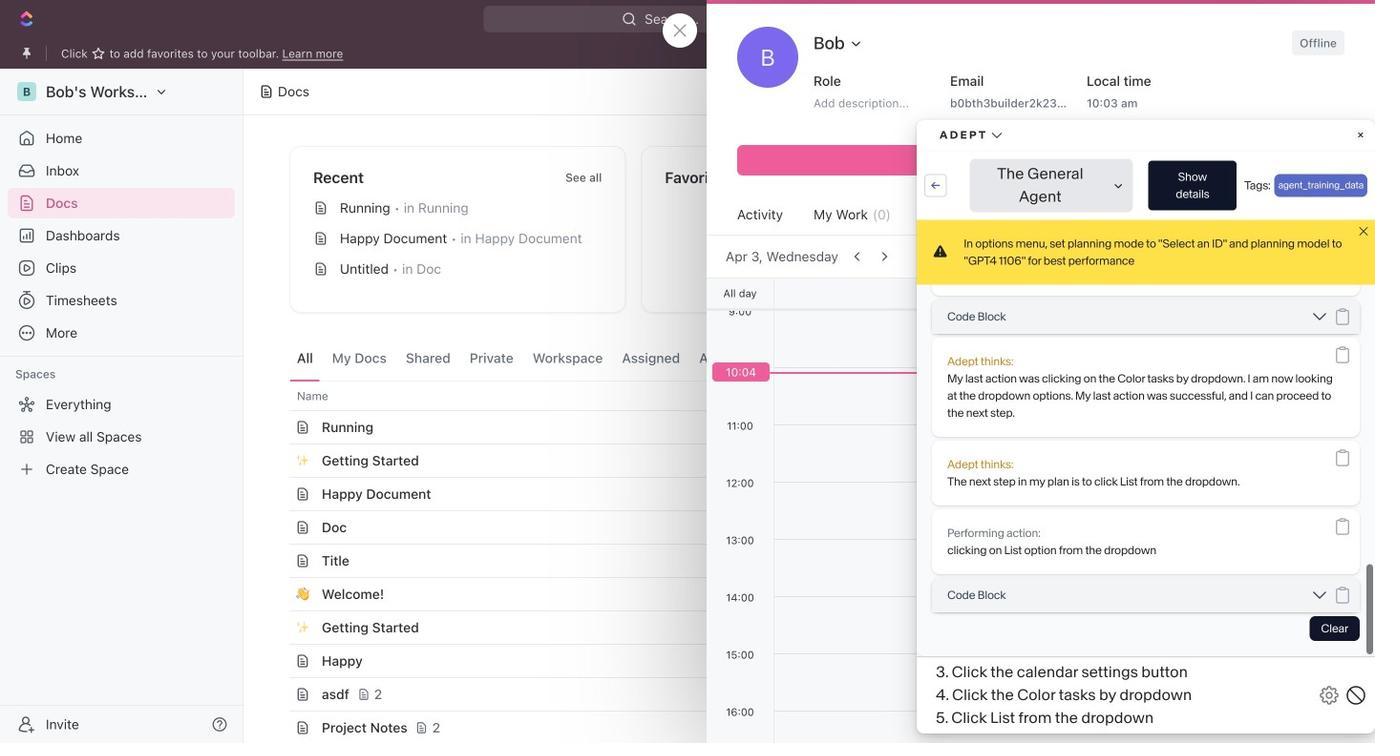 Task type: vqa. For each thing, say whether or not it's contained in the screenshot.
tab list
yes



Task type: locate. For each thing, give the bounding box(es) containing it.
7 row from the top
[[268, 578, 1329, 612]]

cell
[[268, 412, 289, 444], [990, 412, 1143, 444], [1143, 412, 1296, 444], [268, 445, 289, 477], [1143, 445, 1296, 477], [1296, 445, 1329, 477], [268, 478, 289, 511], [990, 478, 1143, 511], [1143, 478, 1296, 511], [268, 512, 289, 544], [1143, 512, 1296, 544], [268, 545, 289, 578], [1296, 545, 1329, 578], [268, 579, 289, 611], [268, 612, 289, 645], [990, 612, 1143, 645], [1143, 612, 1296, 645], [268, 646, 289, 678], [268, 679, 289, 711], [268, 712, 289, 744]]

tree
[[8, 390, 235, 485]]

column header
[[268, 381, 289, 412]]

checked image
[[1327, 402, 1341, 415]]

9 row from the top
[[268, 645, 1329, 679]]

11 row from the top
[[268, 711, 1329, 744]]

sidebar navigation
[[0, 69, 244, 744]]

1 row from the top
[[268, 381, 1329, 412]]

row
[[268, 381, 1329, 412], [268, 411, 1329, 445], [268, 444, 1329, 478], [268, 477, 1329, 512], [268, 511, 1329, 545], [268, 544, 1329, 579], [268, 578, 1329, 612], [268, 611, 1329, 646], [268, 645, 1329, 679], [268, 678, 1329, 712], [268, 711, 1329, 744]]

tab list
[[289, 336, 763, 381]]

table
[[268, 381, 1329, 744]]



Task type: describe. For each thing, give the bounding box(es) containing it.
6 row from the top
[[268, 544, 1329, 579]]

8 row from the top
[[268, 611, 1329, 646]]

2 row from the top
[[268, 411, 1329, 445]]

5 row from the top
[[268, 511, 1329, 545]]

checked element
[[1327, 402, 1341, 415]]

tree inside sidebar navigation
[[8, 390, 235, 485]]

10 row from the top
[[268, 678, 1329, 712]]

4 row from the top
[[268, 477, 1329, 512]]

no favorited docs image
[[771, 190, 847, 266]]

3 row from the top
[[268, 444, 1329, 478]]



